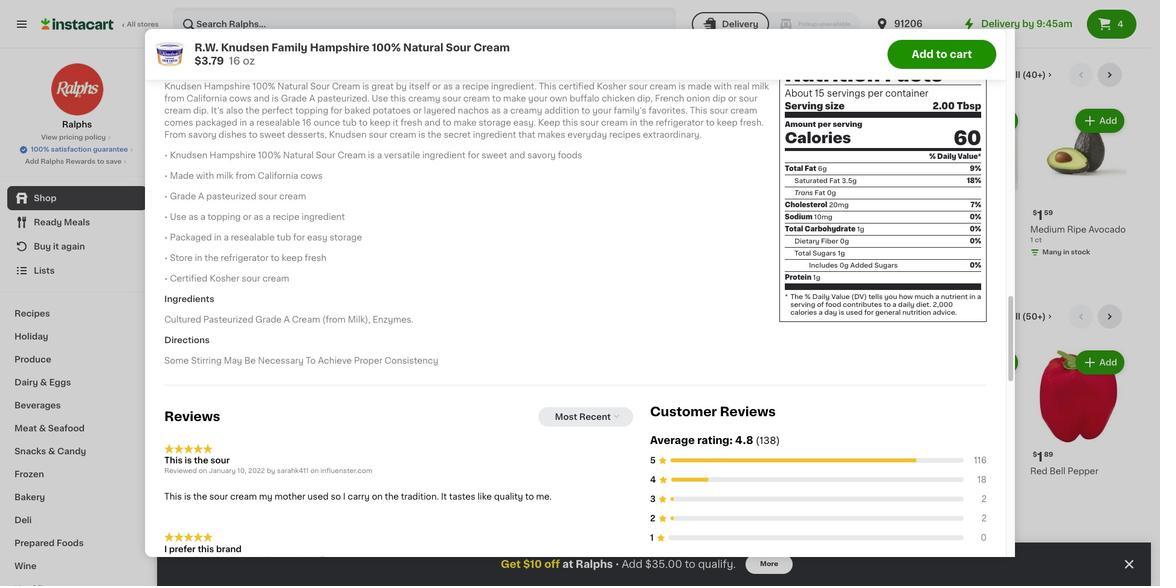 Task type: locate. For each thing, give the bounding box(es) containing it.
1 horizontal spatial a
[[284, 316, 290, 324]]

0 vertical spatial your
[[529, 94, 548, 103]]

% inside * the % daily value (dv) tells you how much a nutrient in a serving of food contributes to a daily diet. 2,000 calories a day is used for general nutrition advice.
[[805, 294, 811, 300]]

with
[[714, 82, 732, 91], [196, 172, 214, 180]]

beverages link
[[7, 394, 147, 417]]

15
[[815, 89, 825, 98]]

2 view all (50+) button from the top
[[983, 547, 1060, 571]]

1 horizontal spatial kosher
[[597, 82, 627, 91]]

2 vertical spatial /
[[838, 479, 841, 485]]

qualify.
[[699, 560, 736, 570]]

to down baked
[[359, 118, 368, 127]]

2 (50+) from the top
[[1023, 554, 1047, 563]]

$ inside $ 1 89
[[1033, 451, 1038, 458]]

total for dietary fiber 0g
[[785, 226, 804, 233]]

saturated
[[795, 178, 828, 184]]

0 vertical spatial with
[[714, 82, 732, 91]]

0 horizontal spatial strawberries
[[288, 225, 341, 234]]

green for green onions (scallions) 1 bunch
[[712, 467, 739, 476]]

topping right 29
[[208, 213, 241, 221]]

reviewed inside this is the sour reviewed on january 10, 2022 by sarahk411 on influenster.com
[[164, 468, 197, 475]]

green down $ 0 99
[[712, 467, 739, 476]]

1 vertical spatial (50+)
[[1023, 554, 1047, 563]]

0 vertical spatial ralphs
[[62, 120, 92, 129]]

cows inside knudsen hampshire 100% natural sour cream is great by itself or as a recipe ingredient. this certified kosher sour cream is made with real milk from california cows and is grade a pasteurized. use this creamy sour cream to make your own buffalo chicken dip, french onion dip or sour cream dip. it's also the perfect topping for baked potatoes or layered nachos as a creamy addition to your family's favorites. this sour cream comes packaged in a resealable 16 ounce tub to keep it fresh and to make storage easy. keep this sour cream in the refrigerator to keep fresh. from savory dishes to sweet desserts, knudsen sour cream is the secret ingredient that makes everyday recipes extraordinary.
[[229, 94, 252, 103]]

stock down about 0.24 lb each
[[222, 500, 241, 507]]

$ up baby
[[927, 451, 932, 458]]

0 vertical spatial fresh
[[401, 118, 423, 127]]

0 vertical spatial &
[[40, 378, 47, 387]]

0.24
[[203, 488, 218, 495]]

the inside this is the sour reviewed on january 10, 2022 by sarahk411 on influenster.com
[[194, 457, 209, 465]]

topping up ounce on the left top of page
[[295, 106, 329, 115]]

1 vertical spatial natural
[[278, 82, 308, 91]]

0 vertical spatial natural
[[403, 43, 444, 53]]

(50+) inside item carousel region
[[1023, 313, 1047, 321]]

2 vertical spatial container
[[940, 491, 973, 497]]

1 vertical spatial it
[[53, 242, 59, 251]]

1 horizontal spatial delivery
[[982, 19, 1021, 28]]

hampshire
[[310, 43, 370, 53], [204, 82, 251, 91], [210, 151, 256, 160]]

59 up baby
[[942, 451, 951, 458]]

0.69
[[841, 488, 856, 495]]

0 vertical spatial savory
[[188, 130, 217, 139]]

0 vertical spatial serving
[[833, 121, 863, 128]]

most recent
[[555, 413, 611, 421]]

1 horizontal spatial it
[[393, 118, 399, 127]]

amount
[[785, 121, 817, 128]]

• for • knudsen hampshire 100% natural sour cream is a versatile ingredient for sweet and savory foods
[[164, 151, 168, 160]]

fat left 6g
[[805, 166, 817, 172]]

kosher down • store in the refrigerator to keep fresh
[[210, 274, 240, 283]]

0 vertical spatial view all (50+) button
[[983, 305, 1060, 329]]

a right nutrient
[[978, 294, 982, 300]]

a up ounce on the left top of page
[[309, 94, 315, 103]]

cream left my
[[230, 493, 257, 501]]

2 sponsored badge image from the left
[[925, 500, 961, 507]]

2 fresh from the top
[[181, 310, 219, 323]]

0 vertical spatial storage
[[479, 118, 511, 127]]

$1.09 element
[[606, 450, 703, 465]]

cream up recipes
[[601, 118, 628, 127]]

0 vertical spatial make
[[503, 94, 526, 103]]

use inside knudsen hampshire 100% natural sour cream is great by itself or as a recipe ingredient. this certified kosher sour cream is made with real milk from california cows and is grade a pasteurized. use this creamy sour cream to make your own buffalo chicken dip, french onion dip or sour cream dip. it's also the perfect topping for baked potatoes or layered nachos as a creamy addition to your family's favorites. this sour cream comes packaged in a resealable 16 ounce tub to keep it fresh and to make storage easy. keep this sour cream in the refrigerator to keep fresh. from savory dishes to sweet desserts, knudsen sour cream is the secret ingredient that makes everyday recipes extraordinary.
[[372, 94, 388, 103]]

18
[[978, 476, 987, 484]]

total carbohydrate 1g
[[785, 226, 865, 233]]

5 down baby
[[925, 491, 929, 497]]

green inside green seedless grapes
[[712, 225, 739, 234]]

1 vertical spatial 1g
[[838, 250, 846, 257]]

$35.00
[[646, 560, 683, 570]]

hampshire down the dishes
[[210, 151, 256, 160]]

holiday
[[15, 333, 48, 341]]

in down 0.69
[[852, 500, 858, 507]]

delivery for delivery
[[723, 20, 759, 28]]

0 vertical spatial topping
[[295, 106, 329, 115]]

keep
[[370, 118, 391, 127], [717, 118, 738, 127], [282, 254, 303, 262]]

savory down packaged
[[188, 130, 217, 139]]

16 inside r.w. knudsen family hampshire 100% natural sour cream $3.79 16 oz
[[229, 56, 240, 66]]

foods
[[558, 151, 583, 160]]

0 horizontal spatial fresh
[[305, 254, 327, 262]]

1 horizontal spatial %
[[930, 154, 936, 160]]

ralphs inside get $10 off at ralphs • add $35.00 to qualify.
[[576, 560, 613, 570]]

daily up of
[[813, 294, 830, 300]]

each (est.) inside $1.52 each (estimated) element
[[846, 450, 898, 460]]

milk inside knudsen hampshire 100% natural sour cream is great by itself or as a recipe ingredient. this certified kosher sour cream is made with real milk from california cows and is grade a pasteurized. use this creamy sour cream to make your own buffalo chicken dip, french onion dip or sour cream dip. it's also the perfect topping for baked potatoes or layered nachos as a creamy addition to your family's favorites. this sour cream comes packaged in a resealable 16 ounce tub to keep it fresh and to make storage easy. keep this sour cream in the refrigerator to keep fresh. from savory dishes to sweet desserts, knudsen sour cream is the secret ingredient that makes everyday recipes extraordinary.
[[752, 82, 770, 91]]

view for milk
[[988, 554, 1009, 563]]

sugars up includes
[[813, 250, 837, 257]]

1 item carousel region from the top
[[181, 63, 1128, 295]]

sponsored badge image
[[500, 500, 537, 507], [925, 500, 961, 507]]

hampshire right the family
[[310, 43, 370, 53]]

for down secret
[[468, 151, 480, 160]]

5
[[826, 209, 834, 222], [651, 456, 656, 465], [500, 491, 504, 497], [925, 491, 929, 497]]

0.83
[[310, 488, 325, 495]]

influenster.com
[[321, 468, 373, 475], [314, 557, 366, 563]]

ralphs logo image
[[50, 63, 104, 116]]

1 view all (50+) from the top
[[988, 313, 1047, 321]]

ralphs inside ralphs link
[[62, 120, 92, 129]]

service type group
[[692, 12, 861, 36]]

2 green from the top
[[712, 467, 739, 476]]

/ for about
[[757, 259, 760, 265]]

(est.) for roma tomato
[[238, 450, 264, 460]]

made
[[170, 172, 194, 180]]

sponsored badge image for organic girl organic baby arugula
[[925, 500, 961, 507]]

$ inside $ 9 09
[[927, 210, 932, 216]]

1 vertical spatial california
[[258, 172, 298, 180]]

1 vertical spatial ingredient
[[423, 151, 466, 160]]

1 fresh from the top
[[181, 68, 219, 81]]

creamy down itself
[[409, 94, 441, 103]]

this down addition on the left top
[[563, 118, 578, 127]]

0 vertical spatial 0g
[[828, 190, 837, 197]]

1 vertical spatial item carousel region
[[181, 305, 1128, 537]]

recipes
[[610, 130, 641, 139]]

oz right like
[[506, 491, 514, 497]]

1 horizontal spatial 16
[[288, 237, 295, 243]]

0 horizontal spatial container
[[306, 237, 340, 243]]

and down layered
[[425, 118, 441, 127]]

savory inside knudsen hampshire 100% natural sour cream is great by itself or as a recipe ingredient. this certified kosher sour cream is made with real milk from california cows and is grade a pasteurized. use this creamy sour cream to make your own buffalo chicken dip, french onion dip or sour cream dip. it's also the perfect topping for baked potatoes or layered nachos as a creamy addition to your family's favorites. this sour cream comes packaged in a resealable 16 ounce tub to keep it fresh and to make storage easy. keep this sour cream in the refrigerator to keep fresh. from savory dishes to sweet desserts, knudsen sour cream is the secret ingredient that makes everyday recipes extraordinary.
[[188, 130, 217, 139]]

roma
[[181, 467, 206, 476]]

(est.) inside the $0.29 each (estimated) element
[[239, 208, 264, 218]]

and
[[254, 94, 270, 103], [425, 118, 441, 127], [510, 151, 526, 160]]

total up saturated
[[785, 166, 804, 172]]

0 horizontal spatial from
[[164, 94, 184, 103]]

foods
[[57, 539, 84, 548]]

(from
[[323, 316, 346, 324]]

sour
[[629, 82, 648, 91], [443, 94, 461, 103], [739, 94, 758, 103], [710, 106, 729, 115], [581, 118, 599, 127], [369, 130, 388, 139], [259, 192, 277, 201], [242, 274, 261, 283], [211, 457, 230, 465], [210, 493, 228, 501]]

natural
[[403, 43, 444, 53], [278, 82, 308, 91], [283, 151, 314, 160]]

1 vertical spatial with
[[196, 172, 214, 180]]

cream up 'nachos'
[[464, 94, 490, 103]]

reviewed inside 'i prefer this brand reviewed on february 21, 2021 by mayr21 on influenster.com'
[[164, 557, 197, 563]]

100% inside r.w. knudsen family hampshire 100% natural sour cream $3.79 16 oz
[[372, 43, 401, 53]]

sour up • use as a topping or as a recipe ingredient
[[259, 192, 277, 201]]

• for • certified kosher sour cream
[[164, 274, 168, 283]]

0 horizontal spatial reviews
[[164, 410, 220, 423]]

contributes
[[844, 302, 883, 308]]

2 view all (50+) from the top
[[988, 554, 1047, 563]]

0 horizontal spatial cows
[[229, 94, 252, 103]]

avocado
[[1089, 225, 1127, 234]]

100%
[[372, 43, 401, 53], [253, 82, 275, 91], [31, 146, 49, 153], [258, 151, 281, 160]]

fruit
[[222, 68, 253, 81]]

make down ingredient.
[[503, 94, 526, 103]]

0 vertical spatial i
[[343, 493, 346, 501]]

in inside * the % daily value (dv) tells you how much a nutrient in a serving of food contributes to a daily diet. 2,000 calories a day is used for general nutrition advice.
[[970, 294, 976, 300]]

the left tradition.
[[385, 493, 399, 501]]

tub inside knudsen hampshire 100% natural sour cream is great by itself or as a recipe ingredient. this certified kosher sour cream is made with real milk from california cows and is grade a pasteurized. use this creamy sour cream to make your own buffalo chicken dip, french onion dip or sour cream dip. it's also the perfect topping for baked potatoes or layered nachos as a creamy addition to your family's favorites. this sour cream comes packaged in a resealable 16 ounce tub to keep it fresh and to make storage easy. keep this sour cream in the refrigerator to keep fresh. from savory dishes to sweet desserts, knudsen sour cream is the secret ingredient that makes everyday recipes extraordinary.
[[343, 118, 357, 127]]

as right 'nachos'
[[491, 106, 501, 115]]

$ for $ 4 59
[[927, 451, 932, 458]]

$ left 27
[[184, 451, 188, 458]]

& inside 'link'
[[39, 424, 46, 433]]

$ for $ 1 52
[[821, 451, 826, 458]]

59 up medium
[[1045, 210, 1054, 216]]

fat for trans
[[815, 190, 826, 197]]

cream inside knudsen hampshire 100% natural sour cream is great by itself or as a recipe ingredient. this certified kosher sour cream is made with real milk from california cows and is grade a pasteurized. use this creamy sour cream to make your own buffalo chicken dip, french onion dip or sour cream dip. it's also the perfect topping for baked potatoes or layered nachos as a creamy addition to your family's favorites. this sour cream comes packaged in a resealable 16 ounce tub to keep it fresh and to make storage easy. keep this sour cream in the refrigerator to keep fresh. from savory dishes to sweet desserts, knudsen sour cream is the secret ingredient that makes everyday recipes extraordinary.
[[332, 82, 360, 91]]

2 item carousel region from the top
[[181, 305, 1128, 537]]

ingredient inside knudsen hampshire 100% natural sour cream is great by itself or as a recipe ingredient. this certified kosher sour cream is made with real milk from california cows and is grade a pasteurized. use this creamy sour cream to make your own buffalo chicken dip, french onion dip or sour cream dip. it's also the perfect topping for baked potatoes or layered nachos as a creamy addition to your family's favorites. this sour cream comes packaged in a resealable 16 ounce tub to keep it fresh and to make storage easy. keep this sour cream in the refrigerator to keep fresh. from savory dishes to sweet desserts, knudsen sour cream is the secret ingredient that makes everyday recipes extraordinary.
[[473, 130, 517, 139]]

1 (50+) from the top
[[1023, 313, 1047, 321]]

0 horizontal spatial delivery
[[723, 20, 759, 28]]

$ for $ 4 79
[[290, 210, 294, 216]]

by inside this is the sour reviewed on january 10, 2022 by sarahk411 on influenster.com
[[267, 468, 276, 475]]

recent
[[580, 413, 611, 421]]

$ up medium
[[1033, 210, 1038, 216]]

fresh inside knudsen hampshire 100% natural sour cream is great by itself or as a recipe ingredient. this certified kosher sour cream is made with real milk from california cows and is grade a pasteurized. use this creamy sour cream to make your own buffalo chicken dip, french onion dip or sour cream dip. it's also the perfect topping for baked potatoes or layered nachos as a creamy addition to your family's favorites. this sour cream comes packaged in a resealable 16 ounce tub to keep it fresh and to make storage easy. keep this sour cream in the refrigerator to keep fresh. from savory dishes to sweet desserts, knudsen sour cream is the secret ingredient that makes everyday recipes extraordinary.
[[401, 118, 423, 127]]

item carousel region containing fresh fruit
[[181, 63, 1128, 295]]

the
[[246, 106, 260, 115], [640, 118, 654, 127], [428, 130, 442, 139], [205, 254, 219, 262], [194, 457, 209, 465], [193, 493, 207, 501], [385, 493, 399, 501]]

ct
[[1036, 237, 1043, 243]]

91206
[[895, 19, 923, 28]]

1 vertical spatial topping
[[208, 213, 241, 221]]

about left the 0.24
[[181, 488, 202, 495]]

1 horizontal spatial organic
[[978, 467, 1011, 476]]

5 oz button
[[500, 348, 597, 499]]

on up 0.83
[[311, 468, 319, 475]]

2 vertical spatial hampshire
[[210, 151, 256, 160]]

add button
[[228, 110, 274, 132], [334, 110, 381, 132], [440, 110, 487, 132], [546, 110, 593, 132], [652, 110, 699, 132], [759, 110, 805, 132], [865, 110, 912, 132], [971, 110, 1018, 132], [1077, 110, 1124, 132], [228, 352, 274, 374], [334, 352, 381, 374], [971, 352, 1018, 374], [1077, 352, 1124, 374]]

1 horizontal spatial topping
[[295, 106, 329, 115]]

0 vertical spatial resealable
[[257, 118, 300, 127]]

each down 'crown'
[[865, 488, 882, 495]]

calories
[[785, 131, 852, 145]]

with up dip
[[714, 82, 732, 91]]

2 horizontal spatial /
[[838, 479, 841, 485]]

keep down the potatoes
[[370, 118, 391, 127]]

1 vertical spatial ralphs
[[41, 158, 64, 165]]

0%
[[971, 214, 982, 221], [971, 226, 982, 233], [971, 238, 982, 245], [971, 262, 982, 269]]

about inside "banana $0.79 / lb about 0.36 lb each"
[[181, 246, 202, 253]]

1 vertical spatial make
[[454, 118, 477, 127]]

4 0% from the top
[[971, 262, 982, 269]]

from inside knudsen hampshire 100% natural sour cream is great by itself or as a recipe ingredient. this certified kosher sour cream is made with real milk from california cows and is grade a pasteurized. use this creamy sour cream to make your own buffalo chicken dip, french onion dip or sour cream dip. it's also the perfect topping for baked potatoes or layered nachos as a creamy addition to your family's favorites. this sour cream comes packaged in a resealable 16 ounce tub to keep it fresh and to make storage easy. keep this sour cream in the refrigerator to keep fresh. from savory dishes to sweet desserts, knudsen sour cream is the secret ingredient that makes everyday recipes extraordinary.
[[164, 94, 184, 103]]

day
[[825, 310, 838, 316]]

fat
[[805, 166, 817, 172], [830, 178, 841, 184], [815, 190, 826, 197]]

0 vertical spatial hampshire
[[310, 43, 370, 53]]

1 vertical spatial fresh
[[181, 310, 219, 323]]

$3.79
[[195, 56, 224, 66]]

1 vertical spatial green
[[712, 467, 739, 476]]

fresh
[[181, 68, 219, 81], [181, 310, 219, 323]]

0 horizontal spatial storage
[[330, 233, 362, 242]]

100% inside knudsen hampshire 100% natural sour cream is great by itself or as a recipe ingredient. this certified kosher sour cream is made with real milk from california cows and is grade a pasteurized. use this creamy sour cream to make your own buffalo chicken dip, french onion dip or sour cream dip. it's also the perfect topping for baked potatoes or layered nachos as a creamy addition to your family's favorites. this sour cream comes packaged in a resealable 16 ounce tub to keep it fresh and to make storage easy. keep this sour cream in the refrigerator to keep fresh. from savory dishes to sweet desserts, knudsen sour cream is the secret ingredient that makes everyday recipes extraordinary.
[[253, 82, 275, 91]]

cream
[[474, 43, 510, 53], [332, 82, 360, 91], [338, 151, 366, 160], [292, 316, 320, 324]]

2 for 2
[[982, 514, 987, 523]]

delivery for delivery by 9:45am
[[982, 19, 1021, 28]]

add inside get $10 off at ralphs • add $35.00 to qualify.
[[622, 560, 643, 570]]

$ inside $ 1 52
[[821, 451, 826, 458]]

2 0% from the top
[[971, 226, 982, 233]]

1 vertical spatial %
[[805, 294, 811, 300]]

0 vertical spatial sweet
[[260, 130, 285, 139]]

0 horizontal spatial sweet
[[260, 130, 285, 139]]

$ inside the "$ 5 39"
[[821, 210, 826, 216]]

oz right 32
[[935, 237, 943, 243]]

$ inside $ 0 29
[[184, 210, 188, 216]]

prepared
[[15, 539, 55, 548]]

fiber
[[822, 238, 839, 245]]

2 vertical spatial total
[[795, 250, 812, 257]]

1 horizontal spatial 1g
[[838, 250, 846, 257]]

5 left 39
[[826, 209, 834, 222]]

$ 1 52
[[821, 451, 841, 464]]

cream up comes on the left top of the page
[[164, 106, 191, 115]]

1 strawberries from the left
[[288, 225, 341, 234]]

16 up 'fruit' on the left top
[[229, 56, 240, 66]]

0 vertical spatial influenster.com
[[321, 468, 373, 475]]

many in stock down the 0.36
[[193, 259, 241, 265]]

with right made
[[196, 172, 214, 180]]

• inside get $10 off at ralphs • add $35.00 to qualify.
[[616, 560, 620, 569]]

onions
[[741, 467, 771, 476]]

• for • store in the refrigerator to keep fresh
[[164, 254, 168, 262]]

1 horizontal spatial recipe
[[462, 82, 489, 91]]

$ for $ 0 29
[[184, 210, 188, 216]]

many inside button
[[618, 481, 637, 488]]

view all (50+) for milk
[[988, 554, 1047, 563]]

ralphs link
[[50, 63, 104, 131]]

container inside the organic girl organic baby arugula 5 oz container
[[940, 491, 973, 497]]

1 vertical spatial milk
[[216, 172, 234, 180]]

and up perfect
[[254, 94, 270, 103]]

cart
[[950, 50, 973, 59]]

ingredient.
[[491, 82, 537, 91]]

2 vertical spatial 16
[[288, 237, 295, 243]]

(est.)
[[239, 208, 264, 218], [766, 208, 792, 218], [238, 450, 264, 460], [872, 450, 898, 460]]

oz inside strawberries 32 oz container
[[935, 237, 943, 243]]

$ 5 39
[[821, 209, 844, 222]]

1 horizontal spatial storage
[[479, 118, 511, 127]]

reviews up 4.8
[[720, 406, 776, 418]]

refrigerator up extraordinary. in the top of the page
[[656, 118, 704, 127]]

(est.) inside $1.52 each (estimated) element
[[872, 450, 898, 460]]

each (est.) up 'crown'
[[846, 450, 898, 460]]

1g for total carbohydrate 1g
[[858, 226, 865, 233]]

each (est.) for vegetables
[[212, 450, 264, 460]]

in inside button
[[639, 481, 645, 488]]

1 container from the left
[[823, 237, 857, 243]]

& for meat
[[39, 424, 46, 433]]

$ left 52
[[821, 451, 826, 458]]

$ inside $ 0 27
[[184, 451, 188, 458]]

1 vertical spatial &
[[39, 424, 46, 433]]

great
[[372, 82, 394, 91]]

0 for $ 0 99
[[719, 451, 728, 464]]

delivery by 9:45am
[[982, 19, 1073, 28]]

1 0% from the top
[[971, 214, 982, 221]]

1 vertical spatial per
[[818, 121, 832, 128]]

is left the versatile
[[368, 151, 375, 160]]

product group containing 5
[[819, 106, 915, 245]]

total for saturated fat 3.5g
[[785, 166, 804, 172]]

59 for 4
[[942, 451, 951, 458]]

2 organic from the left
[[978, 467, 1011, 476]]

0 horizontal spatial a
[[198, 192, 204, 201]]

$ for $ 9 09
[[927, 210, 932, 216]]

all for 4
[[1011, 313, 1021, 321]]

arugula
[[949, 479, 982, 488]]

product group containing 9
[[925, 106, 1021, 245]]

shop
[[34, 194, 56, 203]]

each (est.) for fruit
[[212, 208, 264, 218]]

$ for $ 1 59
[[1033, 210, 1038, 216]]

0 horizontal spatial ingredient
[[302, 213, 345, 221]]

kosher inside knudsen hampshire 100% natural sour cream is great by itself or as a recipe ingredient. this certified kosher sour cream is made with real milk from california cows and is grade a pasteurized. use this creamy sour cream to make your own buffalo chicken dip, french onion dip or sour cream dip. it's also the perfect topping for baked potatoes or layered nachos as a creamy addition to your family's favorites. this sour cream comes packaged in a resealable 16 ounce tub to keep it fresh and to make storage easy. keep this sour cream in the refrigerator to keep fresh. from savory dishes to sweet desserts, knudsen sour cream is the secret ingredient that makes everyday recipes extraordinary.
[[597, 82, 627, 91]]

1 vertical spatial 0g
[[841, 238, 850, 245]]

item carousel region
[[181, 63, 1128, 295], [181, 305, 1128, 537]]

1 horizontal spatial use
[[372, 94, 388, 103]]

the left secret
[[428, 130, 442, 139]]

• for • use as a topping or as a recipe ingredient
[[164, 213, 168, 221]]

per for serving
[[818, 121, 832, 128]]

influenster.com inside this is the sour reviewed on january 10, 2022 by sarahk411 on influenster.com
[[321, 468, 373, 475]]

each (est.) inside the $0.29 each (estimated) element
[[212, 208, 264, 218]]

2 vertical spatial &
[[48, 447, 55, 456]]

$ inside $ 4 59
[[927, 451, 932, 458]]

each (est.) down the • grade a pasteurized sour cream
[[212, 208, 264, 218]]

this left $ 0 27
[[164, 457, 183, 465]]

savory
[[188, 130, 217, 139], [528, 151, 556, 160]]

sponsored badge image inside product group
[[500, 500, 537, 507]]

$ inside $ 1 59
[[1033, 210, 1038, 216]]

to inside button
[[937, 50, 948, 59]]

nachos
[[458, 106, 489, 115]]

1 left fiber
[[819, 237, 821, 243]]

2 container from the left
[[306, 237, 340, 243]]

fat up cholesterol 20mg
[[815, 190, 826, 197]]

all inside popup button
[[1011, 71, 1021, 79]]

$ left 29
[[184, 210, 188, 216]]

1 horizontal spatial sponsored badge image
[[925, 500, 961, 507]]

1 view all (50+) button from the top
[[983, 305, 1060, 329]]

carbohydrate
[[805, 226, 856, 233]]

3 0% from the top
[[971, 238, 982, 245]]

lists link
[[7, 259, 147, 283]]

lb inside product group
[[750, 259, 756, 265]]

on
[[199, 468, 207, 475], [311, 468, 319, 475], [372, 493, 383, 501], [199, 557, 207, 563], [304, 557, 313, 563]]

cows
[[229, 94, 252, 103], [301, 172, 323, 180]]

view inside view all (40+) popup button
[[988, 71, 1009, 79]]

1 sponsored badge image from the left
[[500, 500, 537, 507]]

& right meat
[[39, 424, 46, 433]]

1 inside medium ripe avocado 1 ct
[[1031, 237, 1034, 243]]

in up the 0.36
[[214, 233, 222, 242]]

easy
[[307, 233, 328, 242]]

0 horizontal spatial /
[[202, 237, 205, 243]]

None search field
[[173, 7, 677, 41]]

0 vertical spatial it
[[393, 118, 399, 127]]

keep down strawberries 16 oz container
[[282, 254, 303, 262]]

servings
[[828, 89, 866, 98]]

reviews up 27
[[164, 410, 220, 423]]

container down arugula
[[940, 491, 973, 497]]

cows up 79 on the top of the page
[[301, 172, 323, 180]]

$ 0 29
[[184, 209, 207, 222]]

lb right 1.96
[[750, 259, 756, 265]]

delivery inside button
[[723, 20, 759, 28]]

0 vertical spatial recipe
[[462, 82, 489, 91]]

fat for saturated
[[830, 178, 841, 184]]

to inside * the % daily value (dv) tells you how much a nutrient in a serving of food contributes to a daily diet. 2,000 calories a day is used for general nutrition advice.
[[884, 302, 891, 308]]

a down ingredient.
[[503, 106, 508, 115]]

91206 button
[[875, 7, 948, 41]]

fresh.
[[740, 118, 764, 127]]

recipe left 79 on the top of the page
[[273, 213, 300, 221]]

100% inside 100% satisfaction guarantee button
[[31, 146, 49, 153]]

it
[[393, 118, 399, 127], [53, 242, 59, 251]]

1 horizontal spatial tub
[[343, 118, 357, 127]]

& for snacks
[[48, 447, 55, 456]]

about left 1.96
[[712, 259, 733, 265]]

0 vertical spatial item carousel region
[[181, 63, 1128, 295]]

organic up 18
[[978, 467, 1011, 476]]

1 vertical spatial hampshire
[[204, 82, 251, 91]]

0 vertical spatial this
[[391, 94, 406, 103]]

storage
[[479, 118, 511, 127], [330, 233, 362, 242]]

2 reviewed from the top
[[164, 557, 197, 563]]

on for sarahk411
[[311, 468, 319, 475]]

diet.
[[917, 302, 932, 308]]

fat for total
[[805, 166, 817, 172]]

your down chicken
[[593, 106, 612, 115]]

influenster.com inside 'i prefer this brand reviewed on february 21, 2021 by mayr21 on influenster.com'
[[314, 557, 366, 563]]

addition
[[545, 106, 580, 115]]

it down the potatoes
[[393, 118, 399, 127]]

$0.27 each (estimated) element
[[181, 450, 278, 465]]

r.w. knudsen family hampshire 100% natural sour cream $3.79 16 oz
[[195, 43, 510, 66]]

(est.) inside the $0.27 each (estimated) element
[[238, 450, 264, 460]]

100% satisfaction guarantee
[[31, 146, 128, 153]]

pepper
[[1068, 467, 1099, 476]]

1 vertical spatial all
[[1011, 313, 1021, 321]]

0
[[188, 209, 197, 222], [188, 451, 197, 464], [719, 451, 728, 464], [981, 534, 987, 542]]

in down the 0.36
[[214, 259, 220, 265]]

1 horizontal spatial savory
[[528, 151, 556, 160]]

0 vertical spatial use
[[372, 94, 388, 103]]

1 organic from the left
[[925, 467, 959, 476]]

for down the pasteurized.
[[331, 106, 343, 115]]

cream up french
[[650, 82, 677, 91]]

main content
[[157, 48, 1152, 586]]

view inside view pricing policy link
[[41, 134, 57, 141]]

add inside add to cart button
[[912, 50, 934, 59]]

used inside * the % daily value (dv) tells you how much a nutrient in a serving of food contributes to a daily diet. 2,000 calories a day is used for general nutrition advice.
[[847, 310, 863, 316]]

1 all from the top
[[1011, 71, 1021, 79]]

dip
[[713, 94, 726, 103]]

$ for $ 1 89
[[1033, 451, 1038, 458]]

product group
[[181, 106, 278, 269], [288, 106, 384, 245], [394, 106, 490, 269], [500, 106, 597, 245], [606, 106, 703, 245], [712, 106, 809, 267], [819, 106, 915, 245], [925, 106, 1021, 245], [1031, 106, 1128, 260], [181, 348, 278, 511], [288, 348, 384, 511], [394, 348, 490, 492], [500, 348, 597, 510], [925, 348, 1021, 510], [1031, 348, 1128, 477]]

59 inside $ 1 59
[[1045, 210, 1054, 216]]

about for about 15
[[785, 89, 813, 98]]

many down 0.69
[[831, 500, 850, 507]]

0 horizontal spatial per
[[818, 121, 832, 128]]

0 vertical spatial refrigerator
[[656, 118, 704, 127]]

serving down "size"
[[833, 121, 863, 128]]

ingredient down 'nachos'
[[473, 130, 517, 139]]

0 horizontal spatial this
[[198, 545, 214, 554]]

1 vertical spatial use
[[170, 213, 187, 221]]

add to cart
[[912, 50, 973, 59]]

1 vertical spatial view all (50+)
[[988, 554, 1047, 563]]

in down about 0.83 lb each in the left of the page
[[320, 500, 327, 507]]

0 horizontal spatial topping
[[208, 213, 241, 221]]

2 all from the top
[[1011, 313, 1021, 321]]

2 strawberries from the left
[[925, 225, 979, 234]]

0 vertical spatial total
[[785, 166, 804, 172]]

tomato
[[208, 467, 240, 476]]

1 green from the top
[[712, 225, 739, 234]]

influenster.com for brand
[[314, 557, 366, 563]]

1 left ct
[[1031, 237, 1034, 243]]

1 horizontal spatial milk
[[752, 82, 770, 91]]

daily
[[899, 302, 915, 308]]

packaged
[[170, 233, 212, 242]]

strawberries for 4
[[288, 225, 341, 234]]

$ inside $ 0 99
[[715, 451, 719, 458]]

this up the potatoes
[[391, 94, 406, 103]]

1 vertical spatial influenster.com
[[314, 557, 366, 563]]

0 vertical spatial california
[[187, 94, 227, 103]]

product group containing 5 oz
[[500, 348, 597, 510]]

1 reviewed from the top
[[164, 468, 197, 475]]

frozen
[[15, 470, 44, 479]]

advice.
[[933, 310, 958, 316]]

16 left easy
[[288, 237, 295, 243]]

again
[[61, 242, 85, 251]]

red bell pepper
[[1031, 467, 1099, 476]]

about up serving
[[785, 89, 813, 98]]



Task type: describe. For each thing, give the bounding box(es) containing it.
everyday
[[568, 130, 608, 139]]

fresh vegetables
[[181, 310, 298, 323]]

many in stock inside button
[[618, 481, 666, 488]]

2 vertical spatial grade
[[256, 316, 282, 324]]

0 horizontal spatial with
[[196, 172, 214, 180]]

*
[[785, 294, 789, 300]]

instacart logo image
[[41, 17, 114, 31]]

lb right the 0.36
[[220, 246, 226, 253]]

1 vertical spatial kosher
[[210, 274, 240, 283]]

add to cart button
[[888, 40, 997, 69]]

2 horizontal spatial keep
[[717, 118, 738, 127]]

sour down january
[[210, 493, 228, 501]]

i inside 'i prefer this brand reviewed on february 21, 2021 by mayr21 on influenster.com'
[[164, 545, 167, 554]]

or left layered
[[413, 106, 422, 115]]

bell
[[1050, 467, 1066, 476]]

5 inside button
[[500, 491, 504, 497]]

(est.) for banana
[[239, 208, 264, 218]]

$ for $ 0 99
[[715, 451, 719, 458]]

sponsored badge image for 5 oz
[[500, 500, 537, 507]]

$ for $ 0 27
[[184, 451, 188, 458]]

lb right the 0.24
[[220, 488, 226, 495]]

ripe
[[1068, 225, 1087, 234]]

0 horizontal spatial your
[[529, 94, 548, 103]]

meat & seafood
[[15, 424, 85, 433]]

green seedless grapes
[[712, 225, 780, 246]]

1 vertical spatial resealable
[[231, 233, 275, 242]]

many down medium
[[1043, 249, 1062, 256]]

(50+) for fresh vegetables
[[1023, 313, 1047, 321]]

to down 'buffalo'
[[582, 106, 591, 115]]

3 all from the top
[[1011, 554, 1021, 563]]

a down the $0.29 each (estimated) element
[[224, 233, 229, 242]]

on for mayr21
[[304, 557, 313, 563]]

1 horizontal spatial your
[[593, 106, 612, 115]]

ingredients
[[164, 295, 214, 303]]

• for • grade a pasteurized sour cream
[[164, 192, 168, 201]]

each up 'crown'
[[846, 450, 870, 460]]

1 vertical spatial and
[[425, 118, 441, 127]]

about for about 1.96 lb / package
[[712, 259, 733, 265]]

3
[[651, 495, 656, 504]]

0 for $ 0 27
[[188, 451, 197, 464]]

knudsen up made
[[170, 151, 208, 160]]

includes
[[810, 262, 839, 269]]

girl
[[961, 467, 976, 476]]

the down roma
[[193, 493, 207, 501]]

to left me.
[[526, 493, 534, 501]]

achieve
[[318, 357, 352, 365]]

sour down dip
[[710, 106, 729, 115]]

is inside this is the sour reviewed on january 10, 2022 by sarahk411 on influenster.com
[[185, 457, 192, 465]]

as up • packaged in a resealable tub for easy storage
[[254, 213, 264, 221]]

yellow
[[288, 467, 315, 476]]

sour up dip,
[[629, 82, 648, 91]]

0 horizontal spatial tub
[[277, 233, 291, 242]]

the down the 0.36
[[205, 254, 219, 262]]

by inside 'i prefer this brand reviewed on february 21, 2021 by mayr21 on influenster.com'
[[268, 557, 277, 563]]

off
[[545, 560, 560, 570]]

container inside strawberries 32 oz container
[[945, 237, 977, 243]]

dip.
[[193, 106, 209, 115]]

to
[[306, 357, 316, 365]]

1 vertical spatial savory
[[528, 151, 556, 160]]

1 vertical spatial sweet
[[482, 151, 508, 160]]

bunch
[[717, 491, 739, 497]]

directions
[[164, 336, 210, 345]]

meat
[[15, 424, 37, 433]]

lb right 0.69
[[857, 488, 864, 495]]

/ for broccoli
[[838, 479, 841, 485]]

yellow onion
[[288, 467, 342, 476]]

• for • made with milk from california cows
[[164, 172, 168, 180]]

$2.19
[[819, 479, 836, 485]]

is up perfect
[[272, 94, 279, 103]]

a left the versatile
[[377, 151, 382, 160]]

0 vertical spatial sugars
[[813, 250, 837, 257]]

beverages
[[15, 401, 61, 410]]

1 vertical spatial storage
[[330, 233, 362, 242]]

many down the 0.36
[[193, 259, 213, 265]]

1 vertical spatial a
[[198, 192, 204, 201]]

knudsen down "details"
[[164, 82, 202, 91]]

0% for sodium 10mg
[[971, 214, 982, 221]]

item carousel region containing fresh vegetables
[[181, 305, 1128, 537]]

60
[[954, 129, 982, 148]]

$ 0 27
[[184, 451, 207, 464]]

average
[[651, 436, 695, 445]]

* the % daily value (dv) tells you how much a nutrient in a serving of food contributes to a daily diet. 2,000 calories a day is used for general nutrition advice.
[[785, 294, 982, 316]]

on down $ 0 27
[[199, 468, 207, 475]]

makes
[[538, 130, 566, 139]]

$1.52 each (estimated) element
[[819, 450, 915, 465]]

per for container
[[868, 89, 884, 98]]

each down onion
[[334, 488, 351, 495]]

more button
[[746, 555, 793, 574]]

to down • packaged in a resealable tub for easy storage
[[271, 254, 280, 262]]

• certified kosher sour cream
[[164, 274, 289, 283]]

as left 29
[[189, 213, 198, 221]]

many down the 0.24
[[193, 500, 213, 507]]

9%
[[971, 166, 982, 172]]

the down family's
[[640, 118, 654, 127]]

about 1.96 lb / package
[[712, 259, 790, 265]]

cream up fresh.
[[731, 106, 758, 115]]

french
[[655, 94, 685, 103]]

certified
[[559, 82, 595, 91]]

each inside the broccoli crown $2.19 / lb about 0.69 lb each
[[865, 488, 882, 495]]

in down also
[[240, 118, 247, 127]]

milk
[[181, 552, 210, 565]]

some
[[164, 357, 189, 365]]

is up french
[[679, 82, 686, 91]]

100% up • made with milk from california cows
[[258, 151, 281, 160]]

2 vertical spatial ingredient
[[302, 213, 345, 221]]

green for green seedless grapes
[[712, 225, 739, 234]]

16 inside knudsen hampshire 100% natural sour cream is great by itself or as a recipe ingredient. this certified kosher sour cream is made with real milk from california cows and is grade a pasteurized. use this creamy sour cream to make your own buffalo chicken dip, french onion dip or sour cream dip. it's also the perfect topping for baked potatoes or layered nachos as a creamy addition to your family's favorites. this sour cream comes packaged in a resealable 16 ounce tub to keep it fresh and to make storage easy. keep this sour cream in the refrigerator to keep fresh. from savory dishes to sweet desserts, knudsen sour cream is the secret ingredient that makes everyday recipes extraordinary.
[[302, 118, 312, 127]]

2 vertical spatial natural
[[283, 151, 314, 160]]

0 vertical spatial container
[[886, 89, 929, 98]]

0 down arugula
[[981, 534, 987, 542]]

r.w.
[[195, 43, 219, 53]]

0 horizontal spatial refrigerator
[[221, 254, 269, 262]]

topping inside knudsen hampshire 100% natural sour cream is great by itself or as a recipe ingredient. this certified kosher sour cream is made with real milk from california cows and is grade a pasteurized. use this creamy sour cream to make your own buffalo chicken dip, french onion dip or sour cream dip. it's also the perfect topping for baked potatoes or layered nachos as a creamy addition to your family's favorites. this sour cream comes packaged in a resealable 16 ounce tub to keep it fresh and to make storage easy. keep this sour cream in the refrigerator to keep fresh. from savory dishes to sweet desserts, knudsen sour cream is the secret ingredient that makes everyday recipes extraordinary.
[[295, 106, 329, 115]]

dairy & eggs link
[[7, 371, 147, 394]]

natural inside r.w. knudsen family hampshire 100% natural sour cream $3.79 16 oz
[[403, 43, 444, 53]]

view for fresh fruit
[[988, 71, 1009, 79]]

add inside add ralphs rewards to save link
[[25, 158, 39, 165]]

recipe inside knudsen hampshire 100% natural sour cream is great by itself or as a recipe ingredient. this certified kosher sour cream is made with real milk from california cows and is grade a pasteurized. use this creamy sour cream to make your own buffalo chicken dip, french onion dip or sour cream dip. it's also the perfect topping for baked potatoes or layered nachos as a creamy addition to your family's favorites. this sour cream comes packaged in a resealable 16 ounce tub to keep it fresh and to make storage easy. keep this sour cream in the refrigerator to keep fresh. from savory dishes to sweet desserts, knudsen sour cream is the secret ingredient that makes everyday recipes extraordinary.
[[462, 82, 489, 91]]

0 horizontal spatial it
[[53, 242, 59, 251]]

116
[[975, 456, 987, 465]]

stock down medium ripe avocado 1 ct
[[1072, 249, 1091, 256]]

vegetables
[[222, 310, 298, 323]]

4 inside "button"
[[1118, 20, 1124, 28]]

prepared foods
[[15, 539, 84, 548]]

or down the • grade a pasteurized sour cream
[[243, 213, 252, 221]]

cream inside r.w. knudsen family hampshire 100% natural sour cream $3.79 16 oz
[[474, 43, 510, 53]]

it's
[[211, 106, 224, 115]]

holiday link
[[7, 325, 147, 348]]

much
[[915, 294, 934, 300]]

sour down • store in the refrigerator to keep fresh
[[242, 274, 261, 283]]

keep
[[538, 118, 561, 127]]

all stores
[[127, 21, 159, 28]]

with inside knudsen hampshire 100% natural sour cream is great by itself or as a recipe ingredient. this certified kosher sour cream is made with real milk from california cows and is grade a pasteurized. use this creamy sour cream to make your own buffalo chicken dip, french onion dip or sour cream dip. it's also the perfect topping for baked potatoes or layered nachos as a creamy addition to your family's favorites. this sour cream comes packaged in a resealable 16 ounce tub to keep it fresh and to make storage easy. keep this sour cream in the refrigerator to keep fresh. from savory dishes to sweet desserts, knudsen sour cream is the secret ingredient that makes everyday recipes extraordinary.
[[714, 82, 732, 91]]

9
[[932, 209, 941, 222]]

grade inside knudsen hampshire 100% natural sour cream is great by itself or as a recipe ingredient. this certified kosher sour cream is made with real milk from california cows and is grade a pasteurized. use this creamy sour cream to make your own buffalo chicken dip, french onion dip or sour cream dip. it's also the perfect topping for baked potatoes or layered nachos as a creamy addition to your family's favorites. this sour cream comes packaged in a resealable 16 ounce tub to keep it fresh and to make storage easy. keep this sour cream in the refrigerator to keep fresh. from savory dishes to sweet desserts, knudsen sour cream is the secret ingredient that makes everyday recipes extraordinary.
[[281, 94, 307, 103]]

sour inside knudsen hampshire 100% natural sour cream is great by itself or as a recipe ingredient. this certified kosher sour cream is made with real milk from california cows and is grade a pasteurized. use this creamy sour cream to make your own buffalo chicken dip, french onion dip or sour cream dip. it's also the perfect topping for baked potatoes or layered nachos as a creamy addition to your family's favorites. this sour cream comes packaged in a resealable 16 ounce tub to keep it fresh and to make storage easy. keep this sour cream in the refrigerator to keep fresh. from savory dishes to sweet desserts, knudsen sour cream is the secret ingredient that makes everyday recipes extraordinary.
[[310, 82, 330, 91]]

hampshire inside knudsen hampshire 100% natural sour cream is great by itself or as a recipe ingredient. this certified kosher sour cream is made with real milk from california cows and is grade a pasteurized. use this creamy sour cream to make your own buffalo chicken dip, french onion dip or sour cream dip. it's also the perfect topping for baked potatoes or layered nachos as a creamy addition to your family's favorites. this sour cream comes packaged in a resealable 16 ounce tub to keep it fresh and to make storage easy. keep this sour cream in the refrigerator to keep fresh. from savory dishes to sweet desserts, knudsen sour cream is the secret ingredient that makes everyday recipes extraordinary.
[[204, 82, 251, 91]]

1 vertical spatial creamy
[[511, 106, 543, 115]]

1 vertical spatial fresh
[[305, 254, 327, 262]]

about 0.83 lb each
[[288, 488, 351, 495]]

1 up medium
[[1038, 209, 1044, 222]]

for left easy
[[293, 233, 305, 242]]

baked
[[345, 106, 371, 115]]

stock up • certified kosher sour cream
[[222, 259, 241, 265]]

cream up the versatile
[[390, 130, 417, 139]]

about for about 0.83 lb each
[[288, 488, 308, 495]]

oz inside r.w. knudsen family hampshire 100% natural sour cream $3.79 16 oz
[[243, 56, 255, 66]]

2 vertical spatial a
[[284, 316, 290, 324]]

resealable inside knudsen hampshire 100% natural sour cream is great by itself or as a recipe ingredient. this certified kosher sour cream is made with real milk from california cows and is grade a pasteurized. use this creamy sour cream to make your own buffalo chicken dip, french onion dip or sour cream dip. it's also the perfect topping for baked potatoes or layered nachos as a creamy addition to your family's favorites. this sour cream comes packaged in a resealable 16 ounce tub to keep it fresh and to make storage easy. keep this sour cream in the refrigerator to keep fresh. from savory dishes to sweet desserts, knudsen sour cream is the secret ingredient that makes everyday recipes extraordinary.
[[257, 118, 300, 127]]

or right dip
[[729, 94, 737, 103]]

for inside * the % daily value (dv) tells you how much a nutrient in a serving of food contributes to a daily diet. 2,000 calories a day is used for general nutrition advice.
[[865, 310, 874, 316]]

view for fresh vegetables
[[988, 313, 1009, 321]]

32
[[925, 237, 933, 243]]

0 horizontal spatial used
[[308, 493, 329, 501]]

view all (50+) button for milk
[[983, 547, 1060, 571]]

it inside knudsen hampshire 100% natural sour cream is great by itself or as a recipe ingredient. this certified kosher sour cream is made with real milk from california cows and is grade a pasteurized. use this creamy sour cream to make your own buffalo chicken dip, french onion dip or sour cream dip. it's also the perfect topping for baked potatoes or layered nachos as a creamy addition to your family's favorites. this sour cream comes packaged in a resealable 16 ounce tub to keep it fresh and to make storage easy. keep this sour cream in the refrigerator to keep fresh. from savory dishes to sweet desserts, knudsen sour cream is the secret ingredient that makes everyday recipes extraordinary.
[[393, 118, 399, 127]]

sour inside r.w. knudsen family hampshire 100% natural sour cream $3.79 16 oz
[[446, 43, 471, 53]]

oz inside the organic girl organic baby arugula 5 oz container
[[931, 491, 939, 497]]

a up 'nachos'
[[455, 82, 460, 91]]

shop link
[[7, 186, 147, 210]]

2 for 3
[[982, 495, 987, 504]]

1 up treatment tracker modal dialog
[[651, 534, 654, 542]]

(50+) for milk
[[1023, 554, 1047, 563]]

sarahk411
[[277, 468, 309, 475]]

• for • packaged in a resealable tub for easy storage
[[164, 233, 168, 242]]

0 horizontal spatial creamy
[[409, 94, 441, 103]]

lb up 0.69
[[842, 479, 849, 485]]

59 for 1
[[1045, 210, 1054, 216]]

this down roma
[[164, 493, 182, 501]]

79
[[305, 210, 313, 216]]

/ inside "banana $0.79 / lb about 0.36 lb each"
[[202, 237, 205, 243]]

tastes
[[449, 493, 476, 501]]

on for carry
[[372, 493, 383, 501]]

for inside knudsen hampshire 100% natural sour cream is great by itself or as a recipe ingredient. this certified kosher sour cream is made with real milk from california cows and is grade a pasteurized. use this creamy sour cream to make your own buffalo chicken dip, french onion dip or sour cream dip. it's also the perfect topping for baked potatoes or layered nachos as a creamy addition to your family's favorites. this sour cream comes packaged in a resealable 16 ounce tub to keep it fresh and to make storage easy. keep this sour cream in the refrigerator to keep fresh. from savory dishes to sweet desserts, knudsen sour cream is the secret ingredient that makes everyday recipes extraordinary.
[[331, 106, 343, 115]]

0g for trans fat 0g
[[828, 190, 837, 197]]

by left 9:45am
[[1023, 19, 1035, 28]]

buy
[[34, 242, 51, 251]]

this inside 'i prefer this brand reviewed on february 21, 2021 by mayr21 on influenster.com'
[[198, 545, 214, 554]]

banana $0.79 / lb about 0.36 lb each
[[181, 225, 245, 253]]

the right also
[[246, 106, 260, 115]]

21,
[[240, 557, 249, 563]]

$ 1 89
[[1033, 451, 1054, 464]]

knudsen inside r.w. knudsen family hampshire 100% natural sour cream $3.79 16 oz
[[221, 43, 269, 53]]

0 vertical spatial %
[[930, 154, 936, 160]]

this inside this is the sour reviewed on january 10, 2022 by sarahk411 on influenster.com
[[164, 457, 183, 465]]

16 inside strawberries 16 oz container
[[288, 237, 295, 243]]

1 left '89'
[[1038, 451, 1044, 464]]

0 horizontal spatial and
[[254, 94, 270, 103]]

a up 2,000
[[936, 294, 940, 300]]

0 for $ 0 29
[[188, 209, 197, 222]]

container inside blueberries 1 container
[[823, 237, 857, 243]]

1 inside blueberries 1 container
[[819, 237, 821, 243]]

california inside knudsen hampshire 100% natural sour cream is great by itself or as a recipe ingredient. this certified kosher sour cream is made with real milk from california cows and is grade a pasteurized. use this creamy sour cream to make your own buffalo chicken dip, french onion dip or sour cream dip. it's also the perfect topping for baked potatoes or layered nachos as a creamy addition to your family's favorites. this sour cream comes packaged in a resealable 16 ounce tub to keep it fresh and to make storage easy. keep this sour cream in the refrigerator to keep fresh. from savory dishes to sweet desserts, knudsen sour cream is the secret ingredient that makes everyday recipes extraordinary.
[[187, 94, 227, 103]]

size
[[826, 101, 845, 110]]

blueberries
[[819, 225, 867, 234]]

to left "save"
[[97, 158, 104, 165]]

some stirring may be necessary to achieve proper consistency
[[164, 357, 439, 365]]

4 button
[[1088, 10, 1137, 39]]

view all (50+) button for fresh vegetables
[[983, 305, 1060, 329]]

pasteurized.
[[318, 94, 370, 103]]

snacks & candy
[[15, 447, 86, 456]]

ralphs inside add ralphs rewards to save link
[[41, 158, 64, 165]]

this up 'own'
[[539, 82, 557, 91]]

1 horizontal spatial make
[[503, 94, 526, 103]]

0g for dietary fiber 0g
[[841, 238, 850, 245]]

main content containing fresh fruit
[[157, 48, 1152, 586]]

sour up layered
[[443, 94, 461, 103]]

$10
[[524, 560, 542, 570]]

(est.) up seedless
[[766, 208, 792, 218]]

to right the dishes
[[249, 130, 258, 139]]

treatment tracker modal dialog
[[157, 543, 1152, 586]]

0 horizontal spatial keep
[[282, 254, 303, 262]]

sweet inside knudsen hampshire 100% natural sour cream is great by itself or as a recipe ingredient. this certified kosher sour cream is made with real milk from california cows and is grade a pasteurized. use this creamy sour cream to make your own buffalo chicken dip, french onion dip or sour cream dip. it's also the perfect topping for baked potatoes or layered nachos as a creamy addition to your family's favorites. this sour cream comes packaged in a resealable 16 ounce tub to keep it fresh and to make storage easy. keep this sour cream in the refrigerator to keep fresh. from savory dishes to sweet desserts, knudsen sour cream is the secret ingredient that makes everyday recipes extraordinary.
[[260, 130, 285, 139]]

0 horizontal spatial 1g
[[814, 274, 821, 281]]

each down 10,
[[228, 488, 244, 495]]

is left the 0.24
[[184, 493, 191, 501]]

at
[[563, 560, 574, 570]]

on left february
[[199, 557, 207, 563]]

a inside knudsen hampshire 100% natural sour cream is great by itself or as a recipe ingredient. this certified kosher sour cream is made with real milk from california cows and is grade a pasteurized. use this creamy sour cream to make your own buffalo chicken dip, french onion dip or sour cream dip. it's also the perfect topping for baked potatoes or layered nachos as a creamy addition to your family's favorites. this sour cream comes packaged in a resealable 16 ounce tub to keep it fresh and to make storage easy. keep this sour cream in the refrigerator to keep fresh. from savory dishes to sweet desserts, knudsen sour cream is the secret ingredient that makes everyday recipes extraordinary.
[[309, 94, 315, 103]]

sour inside this is the sour reviewed on january 10, 2022 by sarahk411 on influenster.com
[[211, 457, 230, 465]]

protein 1g
[[785, 274, 821, 281]]

a up banana
[[201, 213, 206, 221]]

hampshire inside r.w. knudsen family hampshire 100% natural sour cream $3.79 16 oz
[[310, 43, 370, 53]]

1 horizontal spatial sugars
[[875, 262, 898, 269]]

is up the versatile
[[419, 130, 426, 139]]

39
[[835, 210, 844, 216]]

storage inside knudsen hampshire 100% natural sour cream is great by itself or as a recipe ingredient. this certified kosher sour cream is made with real milk from california cows and is grade a pasteurized. use this creamy sour cream to make your own buffalo chicken dip, french onion dip or sour cream dip. it's also the perfect topping for baked potatoes or layered nachos as a creamy addition to your family's favorites. this sour cream comes packaged in a resealable 16 ounce tub to keep it fresh and to make storage easy. keep this sour cream in the refrigerator to keep fresh. from savory dishes to sweet desserts, knudsen sour cream is the secret ingredient that makes everyday recipes extraordinary.
[[479, 118, 511, 127]]

about inside the broccoli crown $2.19 / lb about 0.69 lb each
[[819, 488, 839, 495]]

quality
[[494, 493, 523, 501]]

lb right 0.83
[[326, 488, 333, 495]]

0 horizontal spatial use
[[170, 213, 187, 221]]

about for about 0.24 lb each
[[181, 488, 202, 495]]

$ 4 79
[[290, 209, 313, 222]]

89
[[1045, 451, 1054, 458]]

& for dairy
[[40, 378, 47, 387]]

$ for $ 5 39
[[821, 210, 826, 216]]

added
[[851, 262, 873, 269]]

consistency
[[385, 357, 439, 365]]

stock left carry
[[328, 500, 347, 507]]

lb up the 0.36
[[206, 237, 213, 243]]

is left great
[[363, 82, 370, 91]]

cream left (from
[[292, 316, 320, 324]]

1 horizontal spatial ingredient
[[423, 151, 466, 160]]

1 horizontal spatial daily
[[938, 154, 957, 160]]

stock down the broccoli crown $2.19 / lb about 0.69 lb each
[[859, 500, 878, 507]]

• use as a topping or as a recipe ingredient
[[164, 213, 345, 221]]

0 horizontal spatial recipe
[[273, 213, 300, 221]]

includes 0g added sugars
[[810, 262, 898, 269]]

serving inside * the % daily value (dv) tells you how much a nutrient in a serving of food contributes to a daily diet. 2,000 calories a day is used for general nutrition advice.
[[791, 302, 816, 308]]

seedless
[[741, 225, 780, 234]]

protein
[[785, 274, 812, 281]]

product group containing /pkg (est.)
[[712, 106, 809, 267]]

as up layered
[[443, 82, 453, 91]]

09
[[942, 210, 951, 216]]

oz inside strawberries 16 oz container
[[297, 237, 305, 243]]

5 inside the organic girl organic baby arugula 5 oz container
[[925, 491, 929, 497]]

0 horizontal spatial make
[[454, 118, 477, 127]]

$0.29 each (estimated) element
[[181, 208, 278, 224]]

1 vertical spatial from
[[236, 172, 256, 180]]

refrigerator inside knudsen hampshire 100% natural sour cream is great by itself or as a recipe ingredient. this certified kosher sour cream is made with real milk from california cows and is grade a pasteurized. use this creamy sour cream to make your own buffalo chicken dip, french onion dip or sour cream dip. it's also the perfect topping for baked potatoes or layered nachos as a creamy addition to your family's favorites. this sour cream comes packaged in a resealable 16 ounce tub to keep it fresh and to make storage easy. keep this sour cream in the refrigerator to keep fresh. from savory dishes to sweet desserts, knudsen sour cream is the secret ingredient that makes everyday recipes extraordinary.
[[656, 118, 704, 127]]

daily inside * the % daily value (dv) tells you how much a nutrient in a serving of food contributes to a daily diet. 2,000 calories a day is used for general nutrition advice.
[[813, 294, 830, 300]]

family's
[[614, 106, 647, 115]]

1 vertical spatial grade
[[170, 192, 196, 201]]

all for 9
[[1011, 71, 1021, 79]]

to down ingredient.
[[493, 94, 501, 103]]

1 horizontal spatial serving
[[833, 121, 863, 128]]

container inside strawberries 16 oz container
[[306, 237, 340, 243]]

fresh for fresh vegetables
[[181, 310, 219, 323]]

many in stock down 0.69
[[831, 500, 878, 507]]

in right store
[[195, 254, 202, 262]]

serving
[[785, 101, 824, 110]]

a down you
[[893, 302, 897, 308]]

27
[[199, 451, 207, 458]]

stock inside button
[[647, 481, 666, 488]]

cream up the $ 4 79
[[280, 192, 306, 201]]

trans
[[795, 190, 814, 197]]

value*
[[958, 154, 982, 160]]

many in stock down about 0.24 lb each
[[193, 500, 241, 507]]

reviewed for is
[[164, 468, 197, 475]]

store
[[170, 254, 193, 262]]

1 horizontal spatial cows
[[301, 172, 323, 180]]

strawberries for 9
[[925, 225, 979, 234]]

knudsen down ounce on the left top of page
[[329, 130, 367, 139]]

1 horizontal spatial this
[[391, 94, 406, 103]]

view pricing policy link
[[41, 133, 113, 143]]

sour up • knudsen hampshire 100% natural sour cream is a versatile ingredient for sweet and savory foods
[[369, 130, 388, 139]]

sour up everyday
[[581, 118, 599, 127]]

0% for total carbohydrate 1g
[[971, 226, 982, 233]]

2 horizontal spatial and
[[510, 151, 526, 160]]

2 vertical spatial 0g
[[840, 262, 849, 269]]

nutrient
[[942, 294, 968, 300]]

1 horizontal spatial keep
[[370, 118, 391, 127]]

many in stock down about 0.83 lb each in the left of the page
[[300, 500, 347, 507]]

1 horizontal spatial reviews
[[720, 406, 776, 418]]

1 inside green onions (scallions) 1 bunch
[[712, 491, 715, 497]]

oz inside button
[[506, 491, 514, 497]]

is inside * the % daily value (dv) tells you how much a nutrient in a serving of food contributes to a daily diet. 2,000 calories a day is used for general nutrition advice.
[[839, 310, 845, 316]]

to down layered
[[443, 118, 452, 127]]

this down onion
[[690, 106, 708, 115]]

view all (50+) for fresh vegetables
[[988, 313, 1047, 321]]

5 down average
[[651, 456, 656, 465]]

to inside get $10 off at ralphs • add $35.00 to qualify.
[[685, 560, 696, 570]]

in down medium ripe avocado 1 ct
[[1064, 249, 1070, 256]]

1 inside $1.52 each (estimated) element
[[826, 451, 831, 464]]

by inside knudsen hampshire 100% natural sour cream is great by itself or as a recipe ingredient. this certified kosher sour cream is made with real milk from california cows and is grade a pasteurized. use this creamy sour cream to make your own buffalo chicken dip, french onion dip or sour cream dip. it's also the perfect topping for baked potatoes or layered nachos as a creamy addition to your family's favorites. this sour cream comes packaged in a resealable 16 ounce tub to keep it fresh and to make storage easy. keep this sour cream in the refrigerator to keep fresh. from savory dishes to sweet desserts, knudsen sour cream is the secret ingredient that makes everyday recipes extraordinary.
[[396, 82, 407, 91]]

each up tomato on the bottom left
[[212, 450, 235, 460]]

each inside "banana $0.79 / lb about 0.36 lb each"
[[228, 246, 245, 253]]

(est.) for broccoli crown
[[872, 450, 898, 460]]

sour down real
[[739, 94, 758, 103]]

reviewed for prefer
[[164, 557, 197, 563]]

0 horizontal spatial milk
[[216, 172, 234, 180]]

4.8
[[736, 436, 754, 445]]

$0.90 each (estimated) element
[[288, 450, 384, 465]]

1g for total sugars 1g
[[838, 250, 846, 257]]

wine link
[[7, 555, 147, 578]]

in down about 0.24 lb each
[[214, 500, 220, 507]]

natural inside knudsen hampshire 100% natural sour cream is great by itself or as a recipe ingredient. this certified kosher sour cream is made with real milk from california cows and is grade a pasteurized. use this creamy sour cream to make your own buffalo chicken dip, french onion dip or sour cream dip. it's also the perfect topping for baked potatoes or layered nachos as a creamy addition to your family's favorites. this sour cream comes packaged in a resealable 16 ounce tub to keep it fresh and to make storage easy. keep this sour cream in the refrigerator to keep fresh. from savory dishes to sweet desserts, knudsen sour cream is the secret ingredient that makes everyday recipes extraordinary.
[[278, 82, 308, 91]]

influenster.com for sour
[[321, 468, 373, 475]]

green onions (scallions) 1 bunch
[[712, 467, 771, 497]]

in down family's
[[630, 118, 638, 127]]

2 horizontal spatial this
[[563, 118, 578, 127]]

2 vertical spatial sour
[[316, 151, 336, 160]]

fresh for fresh fruit
[[181, 68, 219, 81]]

0% for dietary fiber 0g
[[971, 238, 982, 245]]



Task type: vqa. For each thing, say whether or not it's contained in the screenshot.


